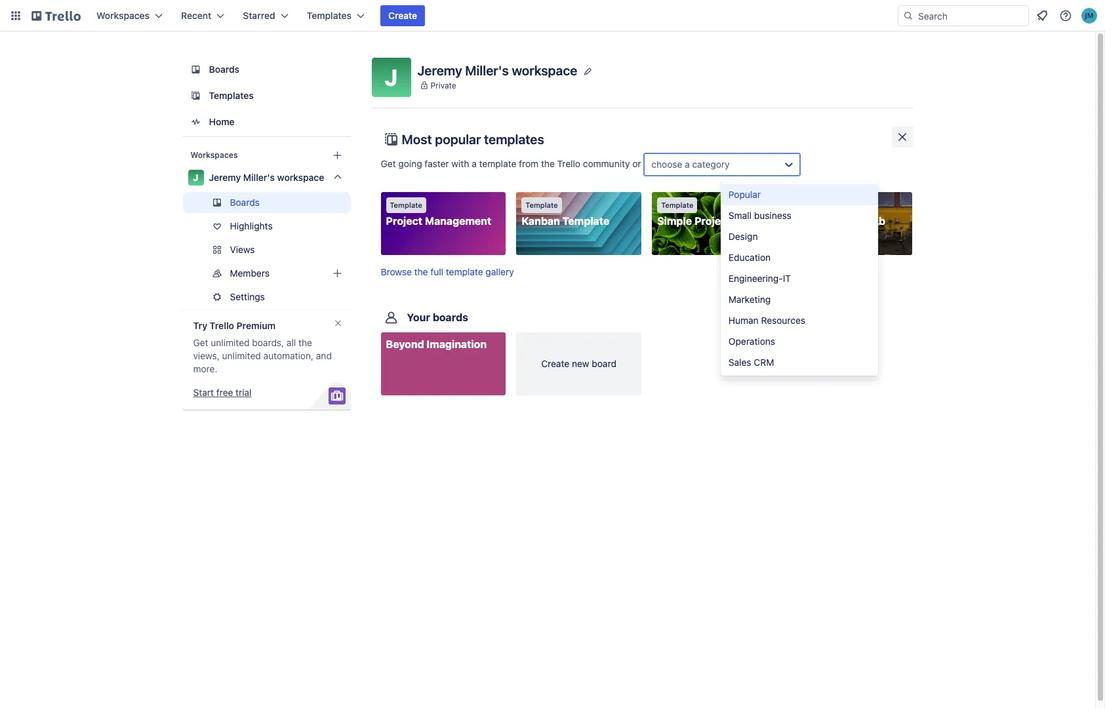 Task type: vqa. For each thing, say whether or not it's contained in the screenshot.
Start
yes



Task type: locate. For each thing, give the bounding box(es) containing it.
1 horizontal spatial workspaces
[[191, 150, 238, 160]]

project up design
[[695, 215, 731, 227]]

full
[[431, 267, 444, 278]]

templates up home
[[209, 90, 254, 101]]

trello right 'try'
[[210, 320, 234, 331]]

boards
[[209, 64, 240, 75], [230, 197, 260, 208]]

Search field
[[914, 6, 1029, 26]]

template remote team hub
[[793, 201, 886, 227]]

0 horizontal spatial jeremy miller's workspace
[[209, 172, 324, 183]]

workspaces button
[[89, 5, 171, 26]]

2 vertical spatial the
[[299, 337, 312, 348]]

new
[[572, 358, 590, 370]]

0 notifications image
[[1035, 8, 1051, 24]]

0 horizontal spatial the
[[299, 337, 312, 348]]

get
[[381, 158, 396, 169], [193, 337, 208, 348]]

the left full
[[414, 267, 428, 278]]

templates
[[307, 10, 352, 21], [209, 90, 254, 101]]

get up views,
[[193, 337, 208, 348]]

create
[[388, 10, 417, 21], [541, 358, 570, 370]]

the
[[541, 158, 555, 169], [414, 267, 428, 278], [299, 337, 312, 348]]

imagination
[[427, 339, 487, 351]]

small
[[729, 210, 752, 221]]

project
[[386, 215, 423, 227], [695, 215, 731, 227]]

2 project from the left
[[695, 215, 731, 227]]

boards link up templates link
[[183, 58, 351, 81]]

0 horizontal spatial project
[[386, 215, 423, 227]]

home link
[[183, 110, 351, 134]]

template inside template project management
[[390, 201, 422, 209]]

crm
[[754, 357, 774, 368]]

project inside template simple project board
[[695, 215, 731, 227]]

get inside try trello premium get unlimited boards, all the views, unlimited automation, and more.
[[193, 337, 208, 348]]

board
[[592, 358, 617, 370]]

1 vertical spatial j
[[193, 172, 199, 183]]

business
[[754, 210, 792, 221]]

1 horizontal spatial miller's
[[465, 63, 509, 78]]

templates link
[[183, 84, 351, 108]]

boards up "highlights"
[[230, 197, 260, 208]]

create left new
[[541, 358, 570, 370]]

0 vertical spatial j
[[385, 64, 398, 91]]

a right with
[[472, 158, 477, 169]]

jeremy
[[418, 63, 462, 78], [209, 172, 241, 183]]

0 vertical spatial templates
[[307, 10, 352, 21]]

template for remote
[[797, 201, 830, 209]]

template inside template simple project board
[[661, 201, 694, 209]]

0 vertical spatial miller's
[[465, 63, 509, 78]]

miller's
[[465, 63, 509, 78], [243, 172, 275, 183]]

your
[[407, 312, 430, 324]]

going
[[399, 158, 422, 169]]

j left the private
[[385, 64, 398, 91]]

jeremy up "highlights"
[[209, 172, 241, 183]]

boards link
[[183, 58, 351, 81], [183, 192, 351, 213]]

the inside try trello premium get unlimited boards, all the views, unlimited automation, and more.
[[299, 337, 312, 348]]

0 horizontal spatial workspaces
[[96, 10, 150, 21]]

the for get going faster with a template from the trello community or
[[541, 158, 555, 169]]

trello
[[557, 158, 581, 169], [210, 320, 234, 331]]

template for simple
[[661, 201, 694, 209]]

members
[[230, 268, 270, 279]]

1 horizontal spatial create
[[541, 358, 570, 370]]

unlimited up views,
[[211, 337, 250, 348]]

highlights link
[[183, 216, 351, 237]]

1 horizontal spatial j
[[385, 64, 398, 91]]

0 vertical spatial jeremy miller's workspace
[[418, 63, 578, 78]]

jeremy miller's workspace up the private
[[418, 63, 578, 78]]

1 vertical spatial miller's
[[243, 172, 275, 183]]

1 horizontal spatial the
[[414, 267, 428, 278]]

0 vertical spatial unlimited
[[211, 337, 250, 348]]

1 horizontal spatial jeremy miller's workspace
[[418, 63, 578, 78]]

0 vertical spatial jeremy
[[418, 63, 462, 78]]

jeremy miller's workspace
[[418, 63, 578, 78], [209, 172, 324, 183]]

unlimited
[[211, 337, 250, 348], [222, 350, 261, 362]]

browse the full template gallery link
[[381, 267, 514, 278]]

community
[[583, 158, 630, 169]]

0 vertical spatial trello
[[557, 158, 581, 169]]

most
[[402, 132, 432, 147]]

template right kanban
[[563, 215, 610, 227]]

browse
[[381, 267, 412, 278]]

0 vertical spatial boards link
[[183, 58, 351, 81]]

resources
[[761, 315, 806, 326]]

open information menu image
[[1060, 9, 1073, 22]]

template down the templates
[[479, 158, 517, 169]]

0 vertical spatial workspaces
[[96, 10, 150, 21]]

boards right board icon
[[209, 64, 240, 75]]

template kanban template
[[522, 201, 610, 227]]

0 vertical spatial the
[[541, 158, 555, 169]]

1 horizontal spatial project
[[695, 215, 731, 227]]

boards link up highlights link
[[183, 192, 351, 213]]

popular
[[435, 132, 481, 147]]

1 vertical spatial boards link
[[183, 192, 351, 213]]

1 vertical spatial create
[[541, 358, 570, 370]]

template down going
[[390, 201, 422, 209]]

1 horizontal spatial workspace
[[512, 63, 578, 78]]

the right from
[[541, 158, 555, 169]]

0 horizontal spatial miller's
[[243, 172, 275, 183]]

1 boards link from the top
[[183, 58, 351, 81]]

trello left "community"
[[557, 158, 581, 169]]

settings
[[230, 291, 265, 302]]

a right choose
[[685, 159, 690, 170]]

templates right "starred" popup button
[[307, 10, 352, 21]]

j down home image
[[193, 172, 199, 183]]

workspaces
[[96, 10, 150, 21], [191, 150, 238, 160]]

1 vertical spatial jeremy
[[209, 172, 241, 183]]

human
[[729, 315, 759, 326]]

the for try trello premium get unlimited boards, all the views, unlimited automation, and more.
[[299, 337, 312, 348]]

0 horizontal spatial trello
[[210, 320, 234, 331]]

0 horizontal spatial j
[[193, 172, 199, 183]]

hub
[[865, 215, 886, 227]]

1 vertical spatial templates
[[209, 90, 254, 101]]

template right full
[[446, 267, 483, 278]]

templates button
[[299, 5, 373, 26]]

education
[[729, 252, 771, 263]]

engineering-
[[729, 273, 783, 284]]

beyond imagination
[[386, 339, 487, 351]]

a
[[472, 158, 477, 169], [685, 159, 690, 170]]

0 horizontal spatial workspace
[[277, 172, 324, 183]]

workspace up highlights link
[[277, 172, 324, 183]]

more.
[[193, 364, 218, 375]]

start
[[193, 387, 214, 398]]

project inside template project management
[[386, 215, 423, 227]]

template
[[479, 158, 517, 169], [446, 267, 483, 278]]

0 horizontal spatial create
[[388, 10, 417, 21]]

template inside template remote team hub
[[797, 201, 830, 209]]

operations
[[729, 336, 776, 347]]

template
[[390, 201, 422, 209], [526, 201, 558, 209], [661, 201, 694, 209], [797, 201, 830, 209], [563, 215, 610, 227]]

workspace down primary element
[[512, 63, 578, 78]]

template up simple
[[661, 201, 694, 209]]

2 boards link from the top
[[183, 192, 351, 213]]

choose a category
[[652, 159, 730, 170]]

0 horizontal spatial jeremy
[[209, 172, 241, 183]]

project up browse
[[386, 215, 423, 227]]

the right all
[[299, 337, 312, 348]]

switch to… image
[[9, 9, 22, 22]]

template up kanban
[[526, 201, 558, 209]]

1 project from the left
[[386, 215, 423, 227]]

trello inside try trello premium get unlimited boards, all the views, unlimited automation, and more.
[[210, 320, 234, 331]]

0 vertical spatial create
[[388, 10, 417, 21]]

1 horizontal spatial jeremy
[[418, 63, 462, 78]]

jeremy up the private
[[418, 63, 462, 78]]

j
[[385, 64, 398, 91], [193, 172, 199, 183]]

primary element
[[0, 0, 1106, 31]]

workspace
[[512, 63, 578, 78], [277, 172, 324, 183]]

create inside button
[[388, 10, 417, 21]]

members link
[[183, 263, 351, 284]]

free
[[216, 387, 233, 398]]

jeremy miller's workspace up highlights link
[[209, 172, 324, 183]]

1 horizontal spatial trello
[[557, 158, 581, 169]]

create up j button
[[388, 10, 417, 21]]

2 horizontal spatial the
[[541, 158, 555, 169]]

0 vertical spatial get
[[381, 158, 396, 169]]

add image
[[330, 266, 345, 281]]

1 vertical spatial trello
[[210, 320, 234, 331]]

0 horizontal spatial templates
[[209, 90, 254, 101]]

1 vertical spatial get
[[193, 337, 208, 348]]

template up remote
[[797, 201, 830, 209]]

1 horizontal spatial templates
[[307, 10, 352, 21]]

sales
[[729, 357, 752, 368]]

create for create new board
[[541, 358, 570, 370]]

template project management
[[386, 201, 492, 227]]

template for kanban
[[526, 201, 558, 209]]

0 horizontal spatial get
[[193, 337, 208, 348]]

1 vertical spatial boards
[[230, 197, 260, 208]]

get left going
[[381, 158, 396, 169]]

templates
[[484, 132, 544, 147]]

1 vertical spatial jeremy miller's workspace
[[209, 172, 324, 183]]

unlimited down boards,
[[222, 350, 261, 362]]

from
[[519, 158, 539, 169]]



Task type: describe. For each thing, give the bounding box(es) containing it.
workspaces inside dropdown button
[[96, 10, 150, 21]]

your boards
[[407, 312, 468, 324]]

views,
[[193, 350, 220, 362]]

category
[[693, 159, 730, 170]]

gallery
[[486, 267, 514, 278]]

views
[[230, 244, 255, 255]]

get going faster with a template from the trello community or
[[381, 158, 644, 169]]

0 vertical spatial template
[[479, 158, 517, 169]]

0 horizontal spatial a
[[472, 158, 477, 169]]

beyond imagination link
[[381, 333, 506, 396]]

engineering-it
[[729, 273, 791, 284]]

template simple project board
[[658, 201, 764, 227]]

design
[[729, 231, 758, 242]]

automation,
[[263, 350, 314, 362]]

small business
[[729, 210, 792, 221]]

create a workspace image
[[330, 148, 345, 163]]

j inside j button
[[385, 64, 398, 91]]

highlights
[[230, 220, 273, 232]]

create button
[[381, 5, 425, 26]]

browse the full template gallery
[[381, 267, 514, 278]]

0 vertical spatial workspace
[[512, 63, 578, 78]]

most popular templates
[[402, 132, 544, 147]]

template board image
[[188, 88, 204, 104]]

1 vertical spatial the
[[414, 267, 428, 278]]

remote
[[793, 215, 832, 227]]

j button
[[372, 58, 411, 97]]

1 vertical spatial workspace
[[277, 172, 324, 183]]

jeremy miller (jeremymiller198) image
[[1082, 8, 1098, 24]]

views link
[[183, 239, 351, 260]]

home image
[[188, 114, 204, 130]]

try trello premium get unlimited boards, all the views, unlimited automation, and more.
[[193, 320, 332, 375]]

team
[[835, 215, 862, 227]]

back to home image
[[31, 5, 81, 26]]

boards,
[[252, 337, 284, 348]]

start free trial
[[193, 387, 252, 398]]

starred
[[243, 10, 275, 21]]

kanban
[[522, 215, 560, 227]]

board
[[734, 215, 764, 227]]

with
[[452, 158, 469, 169]]

templates inside popup button
[[307, 10, 352, 21]]

management
[[425, 215, 492, 227]]

0 vertical spatial boards
[[209, 64, 240, 75]]

1 vertical spatial unlimited
[[222, 350, 261, 362]]

choose
[[652, 159, 683, 170]]

1 vertical spatial template
[[446, 267, 483, 278]]

and
[[316, 350, 332, 362]]

starred button
[[235, 5, 296, 26]]

templates inside templates link
[[209, 90, 254, 101]]

popular
[[729, 189, 761, 200]]

board image
[[188, 62, 204, 77]]

1 horizontal spatial a
[[685, 159, 690, 170]]

1 vertical spatial workspaces
[[191, 150, 238, 160]]

or
[[633, 158, 641, 169]]

boards
[[433, 312, 468, 324]]

sales crm
[[729, 357, 774, 368]]

template for project
[[390, 201, 422, 209]]

human resources
[[729, 315, 806, 326]]

beyond
[[386, 339, 424, 351]]

private
[[431, 80, 456, 90]]

search image
[[904, 10, 914, 21]]

recent
[[181, 10, 211, 21]]

1 horizontal spatial get
[[381, 158, 396, 169]]

all
[[287, 337, 296, 348]]

it
[[783, 273, 791, 284]]

create for create
[[388, 10, 417, 21]]

try
[[193, 320, 207, 331]]

faster
[[425, 158, 449, 169]]

trial
[[236, 387, 252, 398]]

start free trial button
[[193, 386, 252, 400]]

settings link
[[183, 287, 351, 308]]

home
[[209, 116, 235, 127]]

create new board
[[541, 358, 617, 370]]

simple
[[658, 215, 692, 227]]

premium
[[237, 320, 276, 331]]

marketing
[[729, 294, 771, 305]]

recent button
[[173, 5, 232, 26]]



